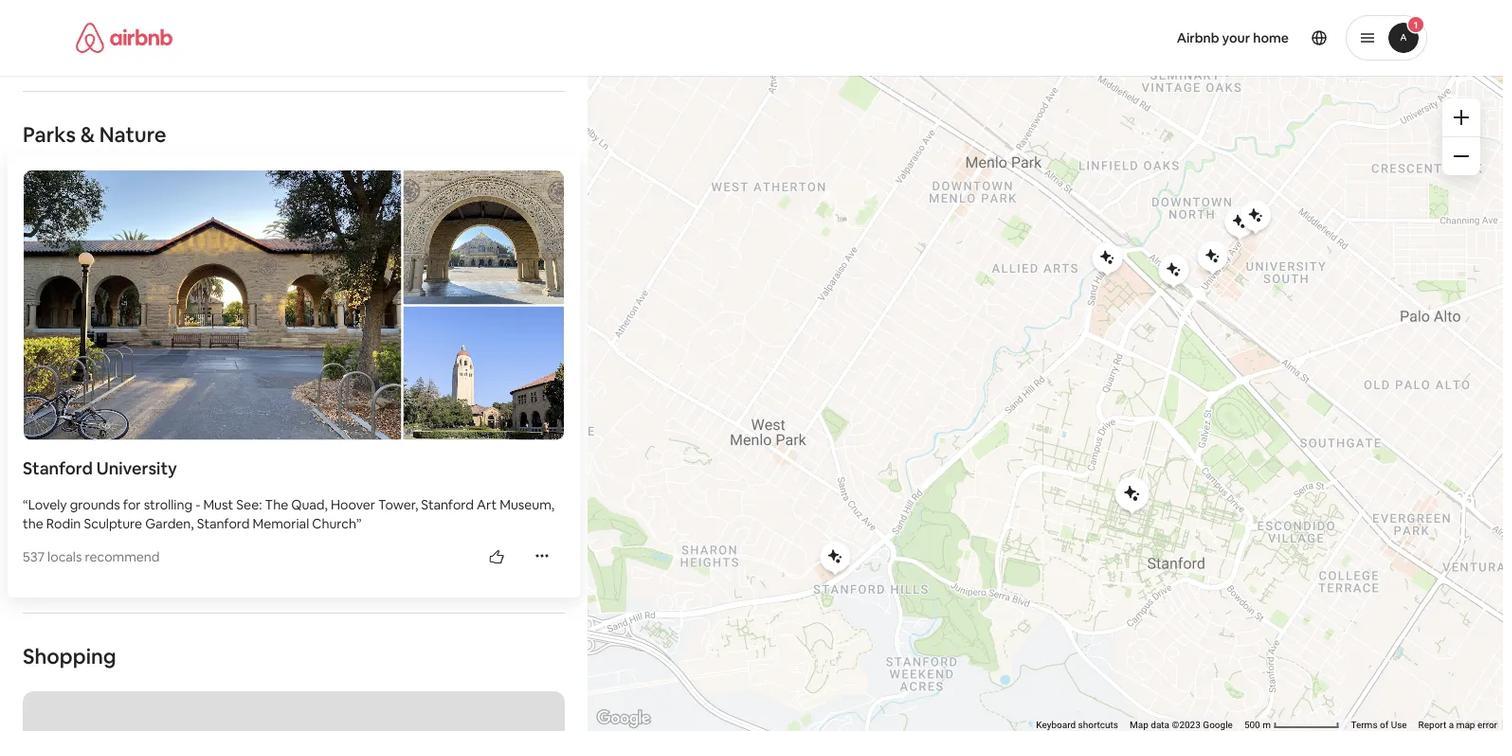 Task type: vqa. For each thing, say whether or not it's contained in the screenshot.
Nov
no



Task type: describe. For each thing, give the bounding box(es) containing it.
-
[[195, 496, 200, 513]]

airbnb
[[1177, 29, 1219, 46]]

profile element
[[774, 0, 1427, 76]]

the
[[23, 515, 43, 532]]

shopping
[[23, 643, 116, 670]]

parks
[[23, 121, 76, 148]]

google image
[[592, 707, 655, 732]]

terms
[[1351, 720, 1378, 731]]

537
[[23, 549, 45, 566]]

mark as helpful, stanford university image
[[489, 550, 504, 565]]

500 m
[[1244, 720, 1273, 731]]

garden,
[[145, 515, 194, 532]]

1 vertical spatial stanford
[[421, 496, 474, 513]]

memorial
[[253, 515, 309, 532]]

stanford university
[[23, 458, 177, 480]]

map
[[1456, 720, 1475, 731]]

data
[[1151, 720, 1170, 731]]

parks & nature
[[23, 121, 166, 148]]

locals
[[47, 549, 82, 566]]

1 button
[[1346, 15, 1427, 61]]

nature
[[99, 121, 166, 148]]

1 horizontal spatial stanford
[[197, 515, 250, 532]]

map region
[[427, 0, 1503, 732]]

map data ©2023 google
[[1130, 720, 1233, 731]]

your
[[1222, 29, 1250, 46]]

lovely grounds for strolling - must see: the quad, hoover tower, stanford art museum, the rodin sculpture garden, stanford memorial church
[[23, 496, 555, 532]]

537 locals recommend
[[23, 549, 160, 566]]

must
[[203, 496, 233, 513]]

use
[[1391, 720, 1407, 731]]

keyboard shortcuts
[[1036, 720, 1118, 731]]

airbnb your home link
[[1165, 18, 1300, 58]]

shortcuts
[[1078, 720, 1118, 731]]

m
[[1263, 720, 1271, 731]]

stanford university link
[[23, 458, 565, 480]]



Task type: locate. For each thing, give the bounding box(es) containing it.
stanford left art
[[421, 496, 474, 513]]

zoom in image
[[1454, 110, 1469, 125]]

2 vertical spatial stanford
[[197, 515, 250, 532]]

zoom out image
[[1454, 149, 1469, 164]]

error
[[1477, 720, 1497, 731]]

of
[[1380, 720, 1389, 731]]

0 vertical spatial stanford
[[23, 458, 93, 480]]

keyboard shortcuts button
[[1036, 719, 1118, 732]]

report
[[1418, 720, 1447, 731]]

stanford down must
[[197, 515, 250, 532]]

art
[[477, 496, 497, 513]]

1
[[1414, 18, 1418, 31]]

keyboard
[[1036, 720, 1076, 731]]

church
[[312, 515, 356, 532]]

©2023
[[1172, 720, 1201, 731]]

see:
[[236, 496, 262, 513]]

terms of use
[[1351, 720, 1407, 731]]

rodin
[[46, 515, 81, 532]]

the
[[265, 496, 288, 513]]

google
[[1203, 720, 1233, 731]]

0 horizontal spatial stanford
[[23, 458, 93, 480]]

a
[[1449, 720, 1454, 731]]

home
[[1253, 29, 1289, 46]]

&
[[80, 121, 95, 148]]

tower,
[[378, 496, 418, 513]]

quad,
[[291, 496, 328, 513]]

stanford
[[23, 458, 93, 480], [421, 496, 474, 513], [197, 515, 250, 532]]

lovely
[[28, 496, 67, 513]]

recommend
[[85, 549, 160, 566]]

university
[[96, 458, 177, 480]]

sculpture
[[84, 515, 142, 532]]

2 horizontal spatial stanford
[[421, 496, 474, 513]]

grounds
[[70, 496, 120, 513]]

map
[[1130, 720, 1148, 731]]

report a map error link
[[1418, 720, 1497, 731]]

strolling
[[144, 496, 192, 513]]

stanford up lovely
[[23, 458, 93, 480]]

500
[[1244, 720, 1260, 731]]

report a map error
[[1418, 720, 1497, 731]]

museum,
[[500, 496, 555, 513]]

more options, stanford university image
[[535, 549, 550, 564]]

for
[[123, 496, 141, 513]]

terms of use link
[[1351, 720, 1407, 731]]

airbnb your home
[[1177, 29, 1289, 46]]

hoover
[[331, 496, 375, 513]]

500 m button
[[1239, 718, 1345, 732]]



